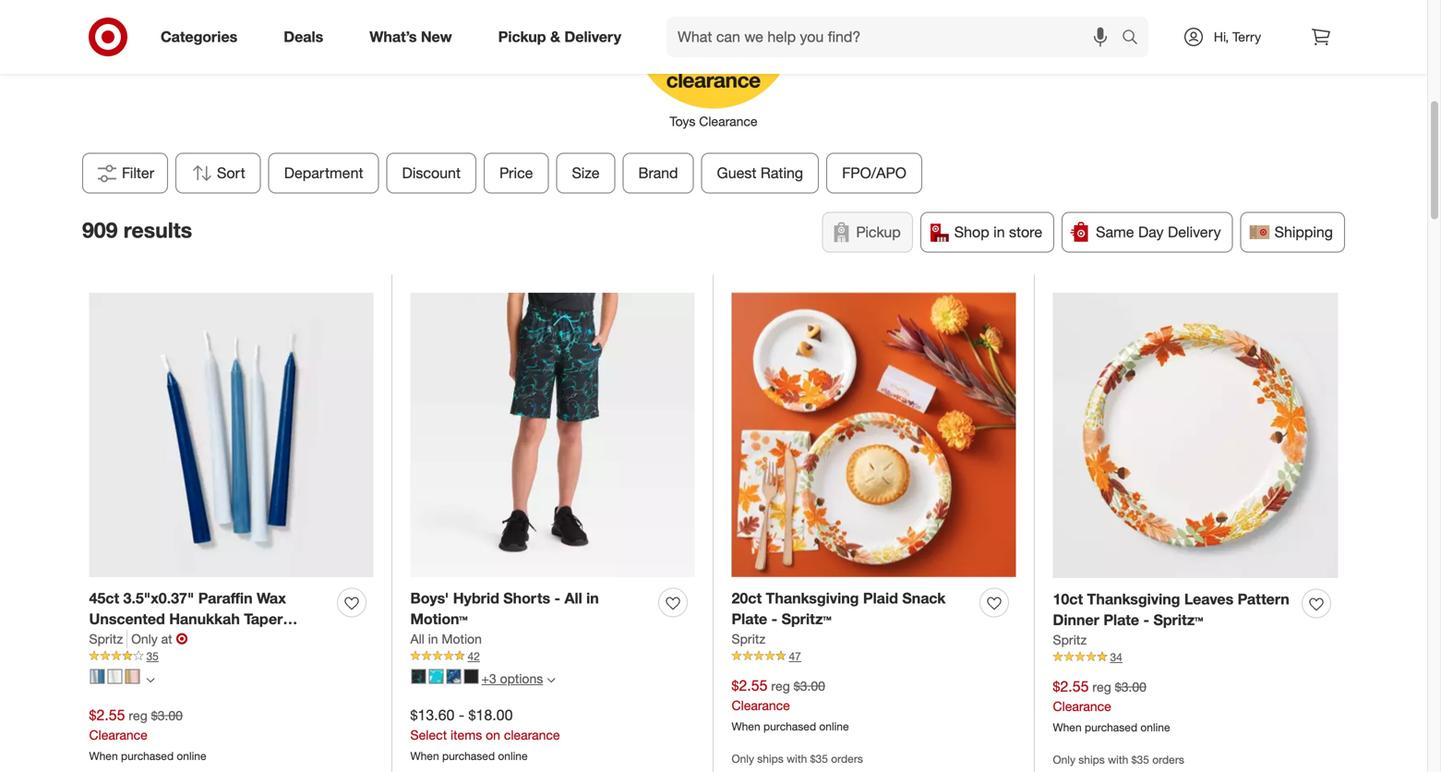 Task type: locate. For each thing, give the bounding box(es) containing it.
delivery right the &
[[565, 28, 622, 46]]

assorted blues image
[[90, 669, 105, 684]]

What can we help you find? suggestions appear below search field
[[667, 17, 1127, 57]]

1 horizontal spatial delivery
[[1168, 223, 1221, 241]]

thanksgiving
[[766, 589, 859, 607], [1087, 590, 1181, 608]]

plate down 20ct
[[732, 610, 768, 628]]

spritz™ down leaves
[[1154, 611, 1204, 629]]

0 horizontal spatial only
[[131, 631, 158, 647]]

clearance right toys
[[699, 113, 758, 129]]

1 vertical spatial delivery
[[1168, 223, 1221, 241]]

orders for spritz™
[[831, 752, 863, 765]]

shop
[[955, 223, 990, 241]]

2 horizontal spatial spritz link
[[1053, 631, 1087, 649]]

plate
[[732, 610, 768, 628], [1104, 611, 1140, 629]]

spritz down dinner
[[1053, 632, 1087, 648]]

$2.55 down white image at the left of the page
[[89, 706, 125, 724]]

in right shorts
[[587, 589, 599, 607]]

spritz link down dinner
[[1053, 631, 1087, 649]]

pickup
[[498, 28, 546, 46], [856, 223, 901, 241]]

$13.60 - $18.00 select items on clearance when purchased online
[[411, 706, 560, 763]]

$3.00 down 47
[[794, 678, 826, 694]]

0 horizontal spatial $3.00
[[151, 708, 183, 724]]

with
[[787, 752, 807, 765], [1108, 753, 1129, 766]]

sort
[[217, 164, 246, 182]]

1 vertical spatial pickup
[[856, 223, 901, 241]]

online
[[820, 719, 849, 733], [1141, 720, 1171, 734], [177, 749, 206, 763], [498, 749, 528, 763]]

delivery
[[565, 28, 622, 46], [1168, 223, 1221, 241]]

thanksgiving inside 20ct thanksgiving plaid snack plate - spritz™
[[766, 589, 859, 607]]

pickup down fpo/apo button
[[856, 223, 901, 241]]

all colors element
[[146, 673, 155, 684]]

1 horizontal spatial pickup
[[856, 223, 901, 241]]

1 horizontal spatial orders
[[1153, 753, 1185, 766]]

size button
[[556, 153, 616, 193]]

clearance for 10ct thanksgiving leaves pattern dinner plate - spritz™
[[1053, 698, 1112, 714]]

2 horizontal spatial spritz
[[1053, 632, 1087, 648]]

pickup & delivery link
[[483, 17, 645, 57]]

0 horizontal spatial orders
[[831, 752, 863, 765]]

only for dinner
[[1053, 753, 1076, 766]]

10ct thanksgiving leaves pattern dinner plate - spritz™ image
[[1053, 293, 1339, 578], [1053, 293, 1339, 578]]

0 vertical spatial delivery
[[565, 28, 622, 46]]

0 horizontal spatial plate
[[732, 610, 768, 628]]

909
[[82, 217, 118, 243]]

0 horizontal spatial reg
[[129, 708, 148, 724]]

$35 for spritz™
[[810, 752, 828, 765]]

only
[[131, 631, 158, 647], [732, 752, 754, 765], [1053, 753, 1076, 766]]

$2.55 reg $3.00 clearance when purchased online down 34 at the right of page
[[1053, 678, 1171, 734]]

42
[[468, 649, 480, 663]]

1 horizontal spatial $2.55 reg $3.00 clearance when purchased online
[[732, 677, 849, 733]]

spritz only at ¬
[[89, 630, 188, 648]]

0 horizontal spatial thanksgiving
[[766, 589, 859, 607]]

reg down 47
[[772, 678, 790, 694]]

in
[[994, 223, 1005, 241], [587, 589, 599, 607], [428, 631, 438, 647]]

motion
[[442, 631, 482, 647]]

toys
[[670, 113, 696, 129]]

1 horizontal spatial ships
[[1079, 753, 1105, 766]]

2 horizontal spatial $3.00
[[1115, 679, 1147, 695]]

+3 options button
[[403, 664, 564, 694]]

toys clearance link
[[620, 0, 808, 131]]

all colors image
[[146, 676, 155, 684]]

filter
[[122, 164, 154, 182]]

35 link
[[89, 648, 374, 665]]

what's new
[[370, 28, 452, 46]]

thanksgiving up 34 at the right of page
[[1087, 590, 1181, 608]]

0 horizontal spatial spritz™
[[153, 631, 203, 649]]

reg for unscented
[[129, 708, 148, 724]]

45ct
[[89, 589, 119, 607]]

$2.55 reg $3.00 clearance when purchased online down 47
[[732, 677, 849, 733]]

dark blue image
[[447, 669, 461, 684]]

1 vertical spatial all
[[411, 631, 425, 647]]

purchased down 34 at the right of page
[[1085, 720, 1138, 734]]

delivery inside button
[[1168, 223, 1221, 241]]

20ct thanksgiving plaid snack plate - spritz™ image
[[732, 293, 1016, 577], [732, 293, 1016, 577]]

spritz™ inside 10ct thanksgiving leaves pattern dinner plate - spritz™
[[1154, 611, 1204, 629]]

45ct 3.5"x0.37" paraffin wax unscented hanukkah taper candle - spritz™ image
[[89, 293, 374, 577], [89, 293, 374, 577]]

2 horizontal spatial only
[[1053, 753, 1076, 766]]

filter button
[[82, 153, 168, 193]]

purchased down 47
[[764, 719, 816, 733]]

only ships with $35 orders
[[732, 752, 863, 765], [1053, 753, 1185, 766]]

purchased for -
[[764, 719, 816, 733]]

0 horizontal spatial pickup
[[498, 28, 546, 46]]

1 horizontal spatial only
[[732, 752, 754, 765]]

reg
[[772, 678, 790, 694], [1093, 679, 1112, 695], [129, 708, 148, 724]]

-
[[555, 589, 561, 607], [772, 610, 778, 628], [1144, 611, 1150, 629], [143, 631, 149, 649], [459, 706, 465, 724]]

1 vertical spatial in
[[587, 589, 599, 607]]

spritz inside "spritz only at ¬"
[[89, 631, 123, 647]]

0 vertical spatial all
[[565, 589, 582, 607]]

0 horizontal spatial spritz
[[89, 631, 123, 647]]

pickup left the &
[[498, 28, 546, 46]]

clearance
[[699, 113, 758, 129], [732, 697, 790, 713], [1053, 698, 1112, 714], [89, 727, 148, 743]]

when for 20ct thanksgiving plaid snack plate - spritz™
[[732, 719, 761, 733]]

1 horizontal spatial reg
[[772, 678, 790, 694]]

store
[[1009, 223, 1043, 241]]

0 vertical spatial pickup
[[498, 28, 546, 46]]

brand button
[[623, 153, 694, 193]]

spritz
[[89, 631, 123, 647], [732, 631, 766, 647], [1053, 632, 1087, 648]]

what's
[[370, 28, 417, 46]]

$2.55 down dinner
[[1053, 678, 1089, 696]]

clearance down 47
[[732, 697, 790, 713]]

delivery right day
[[1168, 223, 1221, 241]]

pickup inside pickup & delivery link
[[498, 28, 546, 46]]

pickup button
[[822, 212, 913, 252]]

2 horizontal spatial spritz™
[[1154, 611, 1204, 629]]

online for taper
[[177, 749, 206, 763]]

plate up 34 at the right of page
[[1104, 611, 1140, 629]]

reg for plate
[[772, 678, 790, 694]]

spritz for dinner
[[1053, 632, 1087, 648]]

guest rating button
[[702, 153, 819, 193]]

white image
[[108, 669, 122, 684]]

47
[[789, 649, 801, 663]]

guest
[[717, 164, 757, 182]]

1 horizontal spatial $3.00
[[794, 678, 826, 694]]

$3.00 down 34 at the right of page
[[1115, 679, 1147, 695]]

with for -
[[787, 752, 807, 765]]

online for -
[[1141, 720, 1171, 734]]

pickup & delivery
[[498, 28, 622, 46]]

- inside $13.60 - $18.00 select items on clearance when purchased online
[[459, 706, 465, 724]]

thanksgiving up 47
[[766, 589, 859, 607]]

1 horizontal spatial spritz
[[732, 631, 766, 647]]

categories
[[161, 28, 238, 46]]

1 horizontal spatial with
[[1108, 753, 1129, 766]]

0 horizontal spatial with
[[787, 752, 807, 765]]

spritz link down unscented
[[89, 630, 128, 648]]

1 horizontal spatial $2.55
[[732, 677, 768, 695]]

0 vertical spatial in
[[994, 223, 1005, 241]]

clearance down white image at the left of the page
[[89, 727, 148, 743]]

deals
[[284, 28, 323, 46]]

pattern
[[1238, 590, 1290, 608]]

purchased for plate
[[1085, 720, 1138, 734]]

ships for plate
[[758, 752, 784, 765]]

2 vertical spatial in
[[428, 631, 438, 647]]

$2.55 reg $3.00 clearance when purchased online down 'all colors' image
[[89, 706, 206, 763]]

with for plate
[[1108, 753, 1129, 766]]

0 horizontal spatial in
[[428, 631, 438, 647]]

spritz down unscented
[[89, 631, 123, 647]]

2 horizontal spatial $2.55
[[1053, 678, 1089, 696]]

- inside 10ct thanksgiving leaves pattern dinner plate - spritz™
[[1144, 611, 1150, 629]]

online inside $13.60 - $18.00 select items on clearance when purchased online
[[498, 749, 528, 763]]

1 horizontal spatial spritz link
[[732, 630, 766, 648]]

0 horizontal spatial $2.55
[[89, 706, 125, 724]]

$2.55 for 20ct thanksgiving plaid snack plate - spritz™
[[732, 677, 768, 695]]

+3 options
[[482, 671, 543, 687]]

0 horizontal spatial $2.55 reg $3.00 clearance when purchased online
[[89, 706, 206, 763]]

hanukkah
[[169, 610, 240, 628]]

spritz link down 20ct
[[732, 630, 766, 648]]

in for motion
[[428, 631, 438, 647]]

$3.00
[[794, 678, 826, 694], [1115, 679, 1147, 695], [151, 708, 183, 724]]

all down motion™ on the bottom
[[411, 631, 425, 647]]

purchased
[[764, 719, 816, 733], [1085, 720, 1138, 734], [121, 749, 174, 763], [442, 749, 495, 763]]

2 horizontal spatial reg
[[1093, 679, 1112, 695]]

spritz™ inside 45ct 3.5"x0.37" paraffin wax unscented hanukkah taper candle - spritz™
[[153, 631, 203, 649]]

in inside button
[[994, 223, 1005, 241]]

only for plate
[[732, 752, 754, 765]]

$3.00 for hanukkah
[[151, 708, 183, 724]]

34
[[1111, 650, 1123, 664]]

shop in store button
[[921, 212, 1055, 252]]

1 horizontal spatial in
[[587, 589, 599, 607]]

spritz™ up 47
[[782, 610, 832, 628]]

day
[[1139, 223, 1164, 241]]

1 horizontal spatial spritz™
[[782, 610, 832, 628]]

reg down 34 at the right of page
[[1093, 679, 1112, 695]]

all inside boys' hybrid shorts - all in motion™
[[565, 589, 582, 607]]

rating
[[761, 164, 804, 182]]

1 horizontal spatial plate
[[1104, 611, 1140, 629]]

$2.55 reg $3.00 clearance when purchased online
[[732, 677, 849, 733], [1053, 678, 1171, 734], [89, 706, 206, 763]]

+3
[[482, 671, 497, 687]]

plate inside 20ct thanksgiving plaid snack plate - spritz™
[[732, 610, 768, 628]]

clearance down 34 at the right of page
[[1053, 698, 1112, 714]]

items
[[451, 727, 482, 743]]

pickup inside pickup button
[[856, 223, 901, 241]]

plaid
[[863, 589, 898, 607]]

boys'
[[411, 589, 449, 607]]

jet black image
[[464, 669, 479, 684]]

1 horizontal spatial all
[[565, 589, 582, 607]]

34 link
[[1053, 649, 1339, 665]]

purchased down items
[[442, 749, 495, 763]]

1 horizontal spatial $35
[[1132, 753, 1150, 766]]

multicolor image
[[125, 669, 140, 684]]

categories link
[[145, 17, 261, 57]]

price
[[500, 164, 533, 182]]

thanksgiving inside 10ct thanksgiving leaves pattern dinner plate - spritz™
[[1087, 590, 1181, 608]]

$2.55
[[732, 677, 768, 695], [1053, 678, 1089, 696], [89, 706, 125, 724]]

purchased down 'all colors' image
[[121, 749, 174, 763]]

3.5"x0.37"
[[123, 589, 194, 607]]

in left store
[[994, 223, 1005, 241]]

shop in store
[[955, 223, 1043, 241]]

spritz down 20ct
[[732, 631, 766, 647]]

2 horizontal spatial in
[[994, 223, 1005, 241]]

0 horizontal spatial delivery
[[565, 28, 622, 46]]

0 horizontal spatial ships
[[758, 752, 784, 765]]

all right shorts
[[565, 589, 582, 607]]

1 horizontal spatial thanksgiving
[[1087, 590, 1181, 608]]

boys' hybrid shorts - all in motion™ image
[[411, 293, 695, 577], [411, 293, 695, 577]]

0 horizontal spatial $35
[[810, 752, 828, 765]]

only inside "spritz only at ¬"
[[131, 631, 158, 647]]

$2.55 for 10ct thanksgiving leaves pattern dinner plate - spritz™
[[1053, 678, 1089, 696]]

$3.00 down 'all colors' image
[[151, 708, 183, 724]]

$2.55 reg $3.00 clearance when purchased online for hanukkah
[[89, 706, 206, 763]]

reg down 'all colors' image
[[129, 708, 148, 724]]

2 horizontal spatial $2.55 reg $3.00 clearance when purchased online
[[1053, 678, 1171, 734]]

orders for -
[[1153, 753, 1185, 766]]

$2.55 down 20ct
[[732, 677, 768, 695]]

1 horizontal spatial only ships with $35 orders
[[1053, 753, 1185, 766]]

$2.55 for 45ct 3.5"x0.37" paraffin wax unscented hanukkah taper candle - spritz™
[[89, 706, 125, 724]]

only ships with $35 orders for -
[[732, 752, 863, 765]]

spritz link
[[89, 630, 128, 648], [732, 630, 766, 648], [1053, 631, 1087, 649]]

guest rating
[[717, 164, 804, 182]]

orders
[[831, 752, 863, 765], [1153, 753, 1185, 766]]

0 horizontal spatial only ships with $35 orders
[[732, 752, 863, 765]]

search button
[[1114, 17, 1158, 61]]

spritz™ inside 20ct thanksgiving plaid snack plate - spritz™
[[782, 610, 832, 628]]

all in motion
[[411, 631, 482, 647]]

in down motion™ on the bottom
[[428, 631, 438, 647]]

at
[[161, 631, 172, 647]]

blue image
[[429, 669, 444, 684]]

spritz™ down hanukkah
[[153, 631, 203, 649]]

when inside $13.60 - $18.00 select items on clearance when purchased online
[[411, 749, 439, 763]]



Task type: describe. For each thing, give the bounding box(es) containing it.
¬
[[176, 630, 188, 648]]

delivery for pickup & delivery
[[565, 28, 622, 46]]

delivery for same day delivery
[[1168, 223, 1221, 241]]

toys clearance
[[670, 113, 758, 129]]

department
[[284, 164, 364, 182]]

ships for dinner
[[1079, 753, 1105, 766]]

purchased inside $13.60 - $18.00 select items on clearance when purchased online
[[442, 749, 495, 763]]

$2.55 reg $3.00 clearance when purchased online for -
[[732, 677, 849, 733]]

20ct thanksgiving plaid snack plate - spritz™
[[732, 589, 946, 628]]

10ct thanksgiving leaves pattern dinner plate - spritz™ link
[[1053, 589, 1295, 631]]

thanksgiving for spritz™
[[766, 589, 859, 607]]

search
[[1114, 30, 1158, 48]]

terry
[[1233, 29, 1262, 45]]

snack
[[903, 589, 946, 607]]

10ct
[[1053, 590, 1083, 608]]

spritz link for plate
[[732, 630, 766, 648]]

what's new link
[[354, 17, 475, 57]]

sort button
[[176, 153, 261, 193]]

fpo/apo
[[842, 164, 907, 182]]

$3.00 for plate
[[1115, 679, 1147, 695]]

45ct 3.5"x0.37" paraffin wax unscented hanukkah taper candle - spritz™ link
[[89, 588, 330, 649]]

all colors + 3 more colors element
[[547, 673, 555, 684]]

same
[[1096, 223, 1135, 241]]

hi, terry
[[1214, 29, 1262, 45]]

0 horizontal spatial all
[[411, 631, 425, 647]]

pickup for pickup & delivery
[[498, 28, 546, 46]]

when for 45ct 3.5"x0.37" paraffin wax unscented hanukkah taper candle - spritz™
[[89, 749, 118, 763]]

purchased for hanukkah
[[121, 749, 174, 763]]

plate inside 10ct thanksgiving leaves pattern dinner plate - spritz™
[[1104, 611, 1140, 629]]

all colors + 3 more colors image
[[547, 676, 555, 684]]

thanksgiving for -
[[1087, 590, 1181, 608]]

35
[[146, 649, 159, 663]]

hybrid
[[453, 589, 499, 607]]

- inside boys' hybrid shorts - all in motion™
[[555, 589, 561, 607]]

all in motion link
[[411, 630, 482, 648]]

20ct
[[732, 589, 762, 607]]

in for store
[[994, 223, 1005, 241]]

new
[[421, 28, 452, 46]]

$3.00 for -
[[794, 678, 826, 694]]

pickup for pickup
[[856, 223, 901, 241]]

wax
[[257, 589, 286, 607]]

discount button
[[387, 153, 477, 193]]

spritz for plate
[[732, 631, 766, 647]]

when for 10ct thanksgiving leaves pattern dinner plate - spritz™
[[1053, 720, 1082, 734]]

clearance for 45ct 3.5"x0.37" paraffin wax unscented hanukkah taper candle - spritz™
[[89, 727, 148, 743]]

same day delivery button
[[1062, 212, 1233, 252]]

boys' hybrid shorts - all in motion™
[[411, 589, 599, 628]]

in inside boys' hybrid shorts - all in motion™
[[587, 589, 599, 607]]

discount
[[402, 164, 461, 182]]

- inside 45ct 3.5"x0.37" paraffin wax unscented hanukkah taper candle - spritz™
[[143, 631, 149, 649]]

brand
[[639, 164, 678, 182]]

price button
[[484, 153, 549, 193]]

black image
[[411, 669, 426, 684]]

clearance
[[504, 727, 560, 743]]

motion™
[[411, 610, 468, 628]]

$18.00
[[469, 706, 513, 724]]

shipping
[[1275, 223, 1334, 241]]

on
[[486, 727, 500, 743]]

45ct 3.5"x0.37" paraffin wax unscented hanukkah taper candle - spritz™
[[89, 589, 286, 649]]

- inside 20ct thanksgiving plaid snack plate - spritz™
[[772, 610, 778, 628]]

&
[[550, 28, 561, 46]]

42 link
[[411, 648, 695, 665]]

leaves
[[1185, 590, 1234, 608]]

same day delivery
[[1096, 223, 1221, 241]]

department button
[[269, 153, 379, 193]]

reg for dinner
[[1093, 679, 1112, 695]]

20ct thanksgiving plaid snack plate - spritz™ link
[[732, 588, 973, 630]]

boys' hybrid shorts - all in motion™ link
[[411, 588, 652, 630]]

hi,
[[1214, 29, 1229, 45]]

unscented
[[89, 610, 165, 628]]

taper
[[244, 610, 283, 628]]

dinner
[[1053, 611, 1100, 629]]

$2.55 reg $3.00 clearance when purchased online for plate
[[1053, 678, 1171, 734]]

47 link
[[732, 648, 1016, 665]]

candle
[[89, 631, 138, 649]]

0 horizontal spatial spritz link
[[89, 630, 128, 648]]

10ct thanksgiving leaves pattern dinner plate - spritz™
[[1053, 590, 1290, 629]]

clearance for 20ct thanksgiving plaid snack plate - spritz™
[[732, 697, 790, 713]]

options
[[500, 671, 543, 687]]

spritz link for dinner
[[1053, 631, 1087, 649]]

shorts
[[504, 589, 550, 607]]

only ships with $35 orders for plate
[[1053, 753, 1185, 766]]

$13.60
[[411, 706, 455, 724]]

shipping button
[[1241, 212, 1346, 252]]

909 results
[[82, 217, 192, 243]]

deals link
[[268, 17, 347, 57]]

size
[[572, 164, 600, 182]]

select
[[411, 727, 447, 743]]

online for spritz™
[[820, 719, 849, 733]]

fpo/apo button
[[827, 153, 923, 193]]

paraffin
[[198, 589, 253, 607]]

$35 for -
[[1132, 753, 1150, 766]]



Task type: vqa. For each thing, say whether or not it's contained in the screenshot.
nfl arizona cardinals girls' crop hooded sweatshirt image
no



